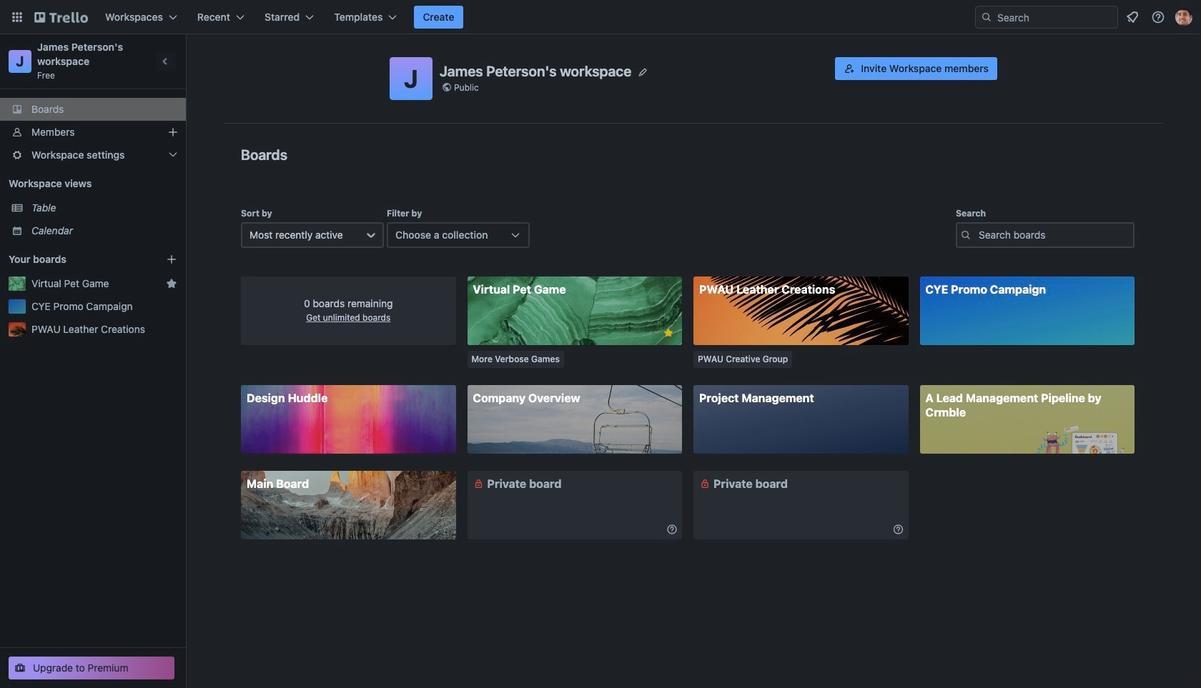Task type: vqa. For each thing, say whether or not it's contained in the screenshot.
Open information menu image
yes



Task type: describe. For each thing, give the bounding box(es) containing it.
james peterson (jamespeterson93) image
[[1176, 9, 1193, 26]]

starred icon image
[[166, 278, 177, 290]]

your boards with 3 items element
[[9, 251, 145, 268]]

1 horizontal spatial sm image
[[698, 477, 713, 492]]

0 notifications image
[[1125, 9, 1142, 26]]

sm image
[[472, 477, 486, 492]]

click to unstar this board. it will be removed from your starred list. image
[[662, 327, 675, 340]]



Task type: locate. For each thing, give the bounding box(es) containing it.
back to home image
[[34, 6, 88, 29]]

0 horizontal spatial sm image
[[665, 523, 680, 537]]

sm image
[[698, 477, 713, 492], [665, 523, 680, 537], [892, 523, 906, 537]]

primary element
[[0, 0, 1202, 34]]

2 horizontal spatial sm image
[[892, 523, 906, 537]]

Search boards text field
[[957, 223, 1135, 248]]

search image
[[982, 11, 993, 23]]

open information menu image
[[1152, 10, 1166, 24]]

Search field
[[976, 6, 1119, 29]]

add board image
[[166, 254, 177, 265]]

workspace navigation collapse icon image
[[156, 52, 176, 72]]



